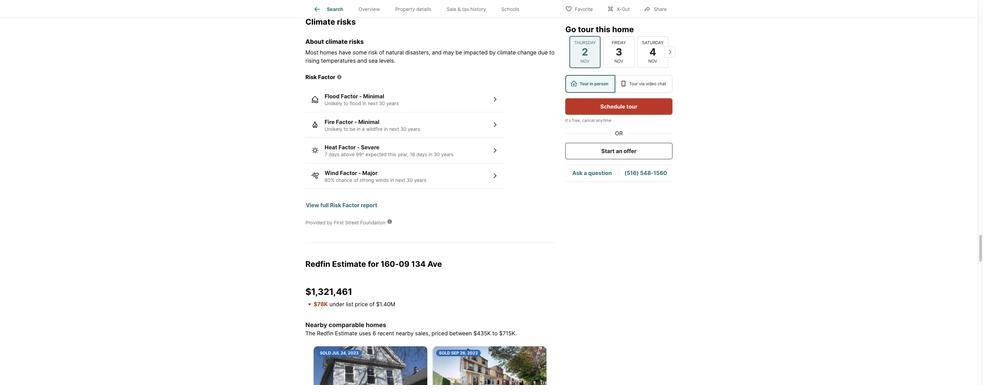 Task type: describe. For each thing, give the bounding box(es) containing it.
2 days from the left
[[417, 151, 427, 157]]

tour via video chat option
[[616, 75, 673, 93]]

tour for go
[[578, 25, 594, 34]]

foundation
[[360, 220, 386, 225]]

24,
[[341, 350, 347, 356]]

0 vertical spatial risks
[[337, 17, 356, 27]]

ask a question link
[[573, 170, 612, 177]]

$435k
[[474, 330, 491, 337]]

risk
[[369, 49, 378, 56]]

factor for heat
[[339, 144, 356, 151]]

$78k
[[314, 301, 328, 308]]

1 days from the left
[[329, 151, 340, 157]]

6
[[373, 330, 376, 337]]

due
[[538, 49, 548, 56]]

list
[[346, 301, 354, 308]]

minimal for fire factor - minimal
[[359, 118, 380, 125]]

factor for risk
[[318, 74, 336, 81]]

temperatures
[[321, 57, 356, 64]]

x-out button
[[602, 2, 636, 16]]

next inside the wind factor - major 80% chance of strong winds in next 30 years
[[396, 177, 406, 183]]

of inside most homes have some risk of natural disasters, and may be impacted by climate change due to rising temperatures and sea levels.
[[379, 49, 385, 56]]

price
[[355, 301, 368, 308]]

uses
[[359, 330, 371, 337]]

jul
[[332, 350, 340, 356]]

16
[[410, 151, 415, 157]]

levels.
[[379, 57, 396, 64]]

have
[[339, 49, 351, 56]]

overview tab
[[351, 1, 388, 17]]

nearby
[[306, 322, 327, 329]]

1 horizontal spatial of
[[370, 301, 375, 308]]

- for fire
[[355, 118, 357, 125]]

flood factor - minimal unlikely to flood in next 30 years
[[325, 93, 399, 106]]

in inside flood factor - minimal unlikely to flood in next 30 years
[[363, 100, 367, 106]]

redfin inside nearby comparable homes the redfin estimate uses 6 recent nearby sales, priced between $435k to $715k.
[[317, 330, 334, 337]]

0 horizontal spatial risk
[[306, 74, 317, 81]]

nearby
[[396, 330, 414, 337]]

0 vertical spatial estimate
[[332, 259, 366, 269]]

in inside option
[[590, 81, 594, 86]]

most
[[306, 49, 319, 56]]

some
[[353, 49, 367, 56]]

schools
[[502, 6, 520, 12]]

1 vertical spatial risks
[[349, 38, 364, 45]]

tour for schedule
[[627, 103, 638, 110]]

question
[[589, 170, 612, 177]]

winds
[[376, 177, 389, 183]]

change
[[518, 49, 537, 56]]

anytime
[[596, 118, 612, 123]]

30 inside the wind factor - major 80% chance of strong winds in next 30 years
[[407, 177, 413, 183]]

view
[[306, 202, 319, 209]]

estimate inside nearby comparable homes the redfin estimate uses 6 recent nearby sales, priced between $435k to $715k.
[[335, 330, 358, 337]]

above
[[341, 151, 355, 157]]

may
[[443, 49, 454, 56]]

to inside fire factor - minimal unlikely to be in a wildfire in next 30 years
[[344, 126, 348, 132]]

to inside most homes have some risk of natural disasters, and may be impacted by climate change due to rising temperatures and sea levels.
[[550, 49, 555, 56]]

years inside flood factor - minimal unlikely to flood in next 30 years
[[387, 100, 399, 106]]

99°
[[356, 151, 364, 157]]

1 vertical spatial and
[[358, 57, 367, 64]]

2
[[582, 46, 588, 58]]

(516)
[[625, 170, 639, 177]]

(516) 548-1560
[[625, 170, 667, 177]]

report
[[361, 202, 377, 209]]

full
[[321, 202, 329, 209]]

1 vertical spatial a
[[584, 170, 587, 177]]

next image
[[665, 47, 676, 58]]

wildfire
[[366, 126, 383, 132]]

factor for flood
[[341, 93, 358, 100]]

(516) 548-1560 link
[[625, 170, 667, 177]]

climate inside most homes have some risk of natural disasters, and may be impacted by climate change due to rising temperatures and sea levels.
[[497, 49, 516, 56]]

share button
[[639, 2, 673, 16]]

160-
[[381, 259, 399, 269]]

a inside fire factor - minimal unlikely to be in a wildfire in next 30 years
[[362, 126, 365, 132]]

30 inside fire factor - minimal unlikely to be in a wildfire in next 30 years
[[401, 126, 407, 132]]

09
[[399, 259, 410, 269]]

friday 3 nov
[[612, 40, 626, 64]]

sales,
[[415, 330, 430, 337]]

home
[[613, 25, 634, 34]]

view full risk factor report button
[[306, 197, 378, 214]]

start an offer button
[[566, 143, 673, 159]]

tour in person option
[[566, 75, 616, 93]]

sold jul 24, 2023
[[320, 350, 359, 356]]

it's
[[566, 118, 571, 123]]

- for heat
[[357, 144, 360, 151]]

about
[[306, 38, 324, 45]]

sale & tax history
[[447, 6, 486, 12]]

in right wildfire
[[384, 126, 388, 132]]

unlikely for fire
[[325, 126, 343, 132]]

property details
[[396, 6, 432, 12]]

flood
[[325, 93, 340, 100]]

for
[[368, 259, 379, 269]]

chat
[[658, 81, 666, 86]]

2023 for sold jul 24, 2023
[[348, 350, 359, 356]]

person
[[595, 81, 609, 86]]

sold for sold jul 24, 2023
[[320, 350, 331, 356]]

comparable
[[329, 322, 365, 329]]

details
[[417, 6, 432, 12]]

in inside the wind factor - major 80% chance of strong winds in next 30 years
[[390, 177, 394, 183]]

2023 for sold sep 26, 2023
[[467, 350, 478, 356]]

of inside the wind factor - major 80% chance of strong winds in next 30 years
[[354, 177, 358, 183]]

provided by first street foundation
[[306, 220, 386, 225]]

impacted
[[464, 49, 488, 56]]

out
[[622, 6, 630, 12]]

under
[[330, 301, 345, 308]]

years inside heat factor - severe 7 days above 99° expected this year, 16 days in 30 years
[[441, 151, 454, 157]]

or
[[615, 130, 623, 137]]

80%
[[325, 177, 335, 183]]

redfin estimate for 160-09 134 ave
[[306, 259, 442, 269]]

sale
[[447, 6, 457, 12]]

go
[[566, 25, 576, 34]]



Task type: locate. For each thing, give the bounding box(es) containing it.
unlikely inside flood factor - minimal unlikely to flood in next 30 years
[[325, 100, 343, 106]]

tour inside option
[[580, 81, 589, 86]]

0 horizontal spatial tour
[[578, 25, 594, 34]]

year,
[[398, 151, 409, 157]]

tour inside button
[[627, 103, 638, 110]]

fire factor - minimal unlikely to be in a wildfire in next 30 years
[[325, 118, 420, 132]]

0 vertical spatial tour
[[578, 25, 594, 34]]

redfin up $1,321,461
[[306, 259, 331, 269]]

- for wind
[[359, 169, 361, 176]]

minimal up fire factor - minimal unlikely to be in a wildfire in next 30 years
[[363, 93, 384, 100]]

list box containing tour in person
[[566, 75, 673, 93]]

1 vertical spatial of
[[354, 177, 358, 183]]

0 vertical spatial unlikely
[[325, 100, 343, 106]]

next inside fire factor - minimal unlikely to be in a wildfire in next 30 years
[[389, 126, 399, 132]]

homes inside most homes have some risk of natural disasters, and may be impacted by climate change due to rising temperatures and sea levels.
[[320, 49, 337, 56]]

to right due
[[550, 49, 555, 56]]

0 vertical spatial of
[[379, 49, 385, 56]]

by inside most homes have some risk of natural disasters, and may be impacted by climate change due to rising temperatures and sea levels.
[[490, 49, 496, 56]]

sale & tax history tab
[[439, 1, 494, 17]]

nov for 2
[[581, 59, 590, 64]]

of right price
[[370, 301, 375, 308]]

1 vertical spatial be
[[350, 126, 356, 132]]

nov down 3
[[615, 59, 624, 64]]

to left flood
[[344, 100, 348, 106]]

1 horizontal spatial this
[[596, 25, 611, 34]]

1 unlikely from the top
[[325, 100, 343, 106]]

&
[[458, 6, 461, 12]]

estimate
[[332, 259, 366, 269], [335, 330, 358, 337]]

wind
[[325, 169, 339, 176]]

by left first
[[327, 220, 333, 225]]

search
[[327, 6, 343, 12]]

1 horizontal spatial tour
[[630, 81, 638, 86]]

tour inside option
[[630, 81, 638, 86]]

and
[[432, 49, 442, 56], [358, 57, 367, 64]]

1 horizontal spatial climate
[[497, 49, 516, 56]]

1 vertical spatial climate
[[497, 49, 516, 56]]

be
[[456, 49, 462, 56], [350, 126, 356, 132]]

sold for sold sep 26, 2023
[[439, 350, 450, 356]]

2 horizontal spatial of
[[379, 49, 385, 56]]

in left person
[[590, 81, 594, 86]]

tour left via at the right top of page
[[630, 81, 638, 86]]

0 horizontal spatial climate
[[326, 38, 348, 45]]

to inside flood factor - minimal unlikely to flood in next 30 years
[[344, 100, 348, 106]]

2 horizontal spatial nov
[[649, 59, 658, 64]]

be right may
[[456, 49, 462, 56]]

estimate left for
[[332, 259, 366, 269]]

1 vertical spatial by
[[327, 220, 333, 225]]

in inside heat factor - severe 7 days above 99° expected this year, 16 days in 30 years
[[429, 151, 433, 157]]

- up strong
[[359, 169, 361, 176]]

redfin
[[306, 259, 331, 269], [317, 330, 334, 337]]

1 tour from the left
[[580, 81, 589, 86]]

be inside most homes have some risk of natural disasters, and may be impacted by climate change due to rising temperatures and sea levels.
[[456, 49, 462, 56]]

sep
[[451, 350, 459, 356]]

friday
[[612, 40, 626, 45]]

risks
[[337, 17, 356, 27], [349, 38, 364, 45]]

0 vertical spatial this
[[596, 25, 611, 34]]

0 horizontal spatial nov
[[581, 59, 590, 64]]

2 sold from the left
[[439, 350, 450, 356]]

unlikely down the flood at the top
[[325, 100, 343, 106]]

be inside fire factor - minimal unlikely to be in a wildfire in next 30 years
[[350, 126, 356, 132]]

2023 right 24,
[[348, 350, 359, 356]]

wind factor - major 80% chance of strong winds in next 30 years
[[325, 169, 427, 183]]

view full risk factor report
[[306, 202, 377, 209]]

favorite
[[575, 6, 593, 12]]

risks up some
[[349, 38, 364, 45]]

offer
[[624, 148, 637, 155]]

in right 16
[[429, 151, 433, 157]]

risk inside button
[[330, 202, 341, 209]]

and down some
[[358, 57, 367, 64]]

- down flood
[[355, 118, 357, 125]]

factor up the flood at the top
[[318, 74, 336, 81]]

0 vertical spatial be
[[456, 49, 462, 56]]

nov inside friday 3 nov
[[615, 59, 624, 64]]

climate risks
[[306, 17, 356, 27]]

1 horizontal spatial 2023
[[467, 350, 478, 356]]

by right impacted at top
[[490, 49, 496, 56]]

1 horizontal spatial sold
[[439, 350, 450, 356]]

2023 right 26,
[[467, 350, 478, 356]]

0 vertical spatial homes
[[320, 49, 337, 56]]

property
[[396, 6, 415, 12]]

most homes have some risk of natural disasters, and may be impacted by climate change due to rising temperatures and sea levels.
[[306, 49, 555, 64]]

factor inside fire factor - minimal unlikely to be in a wildfire in next 30 years
[[336, 118, 353, 125]]

go tour this home
[[566, 25, 634, 34]]

property details tab
[[388, 1, 439, 17]]

- up flood
[[360, 93, 362, 100]]

between
[[450, 330, 472, 337]]

tax
[[462, 6, 469, 12]]

7
[[325, 151, 328, 157]]

30 right 16
[[434, 151, 440, 157]]

tour right schedule
[[627, 103, 638, 110]]

3
[[616, 46, 623, 58]]

minimal for flood factor - minimal
[[363, 93, 384, 100]]

risk down rising
[[306, 74, 317, 81]]

chance
[[336, 177, 352, 183]]

homes down the about climate risks
[[320, 49, 337, 56]]

by
[[490, 49, 496, 56], [327, 220, 333, 225]]

factor for fire
[[336, 118, 353, 125]]

risk right full at the bottom of the page
[[330, 202, 341, 209]]

1 vertical spatial homes
[[366, 322, 386, 329]]

sold
[[320, 350, 331, 356], [439, 350, 450, 356]]

estimate down comparable at the bottom
[[335, 330, 358, 337]]

sold left sep
[[439, 350, 450, 356]]

0 horizontal spatial 2023
[[348, 350, 359, 356]]

climate left change
[[497, 49, 516, 56]]

1560
[[654, 170, 667, 177]]

unlikely for flood
[[325, 100, 343, 106]]

ask a question
[[573, 170, 612, 177]]

list box
[[566, 75, 673, 93]]

tour for tour in person
[[580, 81, 589, 86]]

1 horizontal spatial be
[[456, 49, 462, 56]]

1 vertical spatial risk
[[330, 202, 341, 209]]

unlikely down fire
[[325, 126, 343, 132]]

this left home
[[596, 25, 611, 34]]

0 horizontal spatial sold
[[320, 350, 331, 356]]

saturday 4 nov
[[642, 40, 664, 64]]

1 sold from the left
[[320, 350, 331, 356]]

tour for tour via video chat
[[630, 81, 638, 86]]

factor right fire
[[336, 118, 353, 125]]

via
[[639, 81, 645, 86]]

severe
[[361, 144, 380, 151]]

0 vertical spatial and
[[432, 49, 442, 56]]

unlikely inside fire factor - minimal unlikely to be in a wildfire in next 30 years
[[325, 126, 343, 132]]

risks down search
[[337, 17, 356, 27]]

1 horizontal spatial tour
[[627, 103, 638, 110]]

2 unlikely from the top
[[325, 126, 343, 132]]

1 horizontal spatial nov
[[615, 59, 624, 64]]

ave
[[428, 259, 442, 269]]

0 horizontal spatial by
[[327, 220, 333, 225]]

to inside nearby comparable homes the redfin estimate uses 6 recent nearby sales, priced between $435k to $715k.
[[493, 330, 498, 337]]

0 vertical spatial climate
[[326, 38, 348, 45]]

factor inside the wind factor - major 80% chance of strong winds in next 30 years
[[340, 169, 357, 176]]

0 horizontal spatial tour
[[580, 81, 589, 86]]

548-
[[640, 170, 654, 177]]

0 horizontal spatial and
[[358, 57, 367, 64]]

1 horizontal spatial a
[[584, 170, 587, 177]]

0 vertical spatial redfin
[[306, 259, 331, 269]]

strong
[[360, 177, 374, 183]]

- inside the wind factor - major 80% chance of strong winds in next 30 years
[[359, 169, 361, 176]]

1 2023 from the left
[[348, 350, 359, 356]]

nov inside thursday 2 nov
[[581, 59, 590, 64]]

heat factor - severe 7 days above 99° expected this year, 16 days in 30 years
[[325, 144, 454, 157]]

1 horizontal spatial homes
[[366, 322, 386, 329]]

minimal inside flood factor - minimal unlikely to flood in next 30 years
[[363, 93, 384, 100]]

1 vertical spatial this
[[388, 151, 397, 157]]

climate up have
[[326, 38, 348, 45]]

next right wildfire
[[389, 126, 399, 132]]

1 vertical spatial minimal
[[359, 118, 380, 125]]

nov for 4
[[649, 59, 658, 64]]

1 nov from the left
[[581, 59, 590, 64]]

0 horizontal spatial days
[[329, 151, 340, 157]]

factor up chance
[[340, 169, 357, 176]]

tour left person
[[580, 81, 589, 86]]

factor up street
[[343, 202, 360, 209]]

2023
[[348, 350, 359, 356], [467, 350, 478, 356]]

days down heat
[[329, 151, 340, 157]]

recent
[[378, 330, 394, 337]]

rising
[[306, 57, 320, 64]]

provided
[[306, 220, 326, 225]]

homes up 6 on the left
[[366, 322, 386, 329]]

be left wildfire
[[350, 126, 356, 132]]

redfin down nearby
[[317, 330, 334, 337]]

in right flood
[[363, 100, 367, 106]]

2 2023 from the left
[[467, 350, 478, 356]]

sold sep 26, 2023
[[439, 350, 478, 356]]

unlikely
[[325, 100, 343, 106], [325, 126, 343, 132]]

tour
[[578, 25, 594, 34], [627, 103, 638, 110]]

- inside flood factor - minimal unlikely to flood in next 30 years
[[360, 93, 362, 100]]

next right 'winds'
[[396, 177, 406, 183]]

this inside heat factor - severe 7 days above 99° expected this year, 16 days in 30 years
[[388, 151, 397, 157]]

an
[[616, 148, 623, 155]]

it's free, cancel anytime
[[566, 118, 612, 123]]

a left wildfire
[[362, 126, 365, 132]]

minimal inside fire factor - minimal unlikely to be in a wildfire in next 30 years
[[359, 118, 380, 125]]

risk factor
[[306, 74, 336, 81]]

saturday
[[642, 40, 664, 45]]

- up the 99°
[[357, 144, 360, 151]]

overview
[[359, 6, 380, 12]]

thursday 2 nov
[[574, 40, 596, 64]]

2 nov from the left
[[615, 59, 624, 64]]

homes inside nearby comparable homes the redfin estimate uses 6 recent nearby sales, priced between $435k to $715k.
[[366, 322, 386, 329]]

nov inside saturday 4 nov
[[649, 59, 658, 64]]

a right ask
[[584, 170, 587, 177]]

video
[[646, 81, 657, 86]]

street
[[345, 220, 359, 225]]

0 horizontal spatial this
[[388, 151, 397, 157]]

tab list
[[306, 0, 533, 17]]

photo of 177-15 145th rd, springfield gardens, ny 11413 image
[[314, 346, 428, 385]]

of left strong
[[354, 177, 358, 183]]

30 up fire factor - minimal unlikely to be in a wildfire in next 30 years
[[379, 100, 385, 106]]

this left "year,"
[[388, 151, 397, 157]]

first
[[334, 220, 344, 225]]

2 vertical spatial of
[[370, 301, 375, 308]]

$1.40m
[[376, 301, 396, 308]]

30 inside flood factor - minimal unlikely to flood in next 30 years
[[379, 100, 385, 106]]

0 vertical spatial by
[[490, 49, 496, 56]]

climate
[[306, 17, 335, 27]]

0 vertical spatial a
[[362, 126, 365, 132]]

30 up "year,"
[[401, 126, 407, 132]]

of
[[379, 49, 385, 56], [354, 177, 358, 183], [370, 301, 375, 308]]

factor for wind
[[340, 169, 357, 176]]

start
[[602, 148, 615, 155]]

3 nov from the left
[[649, 59, 658, 64]]

0 horizontal spatial of
[[354, 177, 358, 183]]

- inside fire factor - minimal unlikely to be in a wildfire in next 30 years
[[355, 118, 357, 125]]

sold jul 24, 2023 button
[[314, 346, 428, 385]]

30 down 16
[[407, 177, 413, 183]]

schedule
[[601, 103, 626, 110]]

minimal up wildfire
[[359, 118, 380, 125]]

1 vertical spatial estimate
[[335, 330, 358, 337]]

disasters,
[[406, 49, 431, 56]]

expected
[[366, 151, 387, 157]]

of right risk
[[379, 49, 385, 56]]

factor inside heat factor - severe 7 days above 99° expected this year, 16 days in 30 years
[[339, 144, 356, 151]]

to right $435k
[[493, 330, 498, 337]]

tab list containing search
[[306, 0, 533, 17]]

1 vertical spatial unlikely
[[325, 126, 343, 132]]

to up "above"
[[344, 126, 348, 132]]

nov
[[581, 59, 590, 64], [615, 59, 624, 64], [649, 59, 658, 64]]

sold left jul
[[320, 350, 331, 356]]

in right 'winds'
[[390, 177, 394, 183]]

next inside flood factor - minimal unlikely to flood in next 30 years
[[368, 100, 378, 106]]

major
[[363, 169, 378, 176]]

cancel
[[582, 118, 595, 123]]

in left wildfire
[[357, 126, 361, 132]]

days right 16
[[417, 151, 427, 157]]

1 horizontal spatial and
[[432, 49, 442, 56]]

2 tour from the left
[[630, 81, 638, 86]]

years inside the wind factor - major 80% chance of strong winds in next 30 years
[[414, 177, 427, 183]]

tour up thursday
[[578, 25, 594, 34]]

in
[[590, 81, 594, 86], [363, 100, 367, 106], [357, 126, 361, 132], [384, 126, 388, 132], [429, 151, 433, 157], [390, 177, 394, 183]]

- for flood
[[360, 93, 362, 100]]

thursday
[[574, 40, 596, 45]]

and left may
[[432, 49, 442, 56]]

factor inside flood factor - minimal unlikely to flood in next 30 years
[[341, 93, 358, 100]]

factor up "above"
[[339, 144, 356, 151]]

sold sep 26, 2023 button
[[433, 346, 547, 385]]

1 vertical spatial next
[[389, 126, 399, 132]]

to
[[550, 49, 555, 56], [344, 100, 348, 106], [344, 126, 348, 132], [493, 330, 498, 337]]

flood
[[350, 100, 361, 106]]

- inside heat factor - severe 7 days above 99° expected this year, 16 days in 30 years
[[357, 144, 360, 151]]

0 horizontal spatial homes
[[320, 49, 337, 56]]

free,
[[572, 118, 581, 123]]

0 horizontal spatial a
[[362, 126, 365, 132]]

1 horizontal spatial days
[[417, 151, 427, 157]]

0 vertical spatial risk
[[306, 74, 317, 81]]

days
[[329, 151, 340, 157], [417, 151, 427, 157]]

1 vertical spatial redfin
[[317, 330, 334, 337]]

sea
[[369, 57, 378, 64]]

factor up flood
[[341, 93, 358, 100]]

$1,321,461
[[306, 286, 352, 297]]

factor inside button
[[343, 202, 360, 209]]

None button
[[570, 36, 601, 68], [604, 36, 635, 68], [638, 36, 669, 68], [570, 36, 601, 68], [604, 36, 635, 68], [638, 36, 669, 68]]

priced
[[432, 330, 448, 337]]

years inside fire factor - minimal unlikely to be in a wildfire in next 30 years
[[408, 126, 420, 132]]

the
[[306, 330, 316, 337]]

next right flood
[[368, 100, 378, 106]]

30 inside heat factor - severe 7 days above 99° expected this year, 16 days in 30 years
[[434, 151, 440, 157]]

0 vertical spatial minimal
[[363, 93, 384, 100]]

0 vertical spatial next
[[368, 100, 378, 106]]

nov down 2
[[581, 59, 590, 64]]

schools tab
[[494, 1, 527, 17]]

0 horizontal spatial be
[[350, 126, 356, 132]]

nov down 4
[[649, 59, 658, 64]]

2 vertical spatial next
[[396, 177, 406, 183]]

1 vertical spatial tour
[[627, 103, 638, 110]]

1 horizontal spatial risk
[[330, 202, 341, 209]]

photo of 176-27 129th ave, jamaica, ny 11434 image
[[433, 346, 547, 385]]

ask
[[573, 170, 583, 177]]

1 horizontal spatial by
[[490, 49, 496, 56]]

nov for 3
[[615, 59, 624, 64]]



Task type: vqa. For each thing, say whether or not it's contained in the screenshot.
SEP
yes



